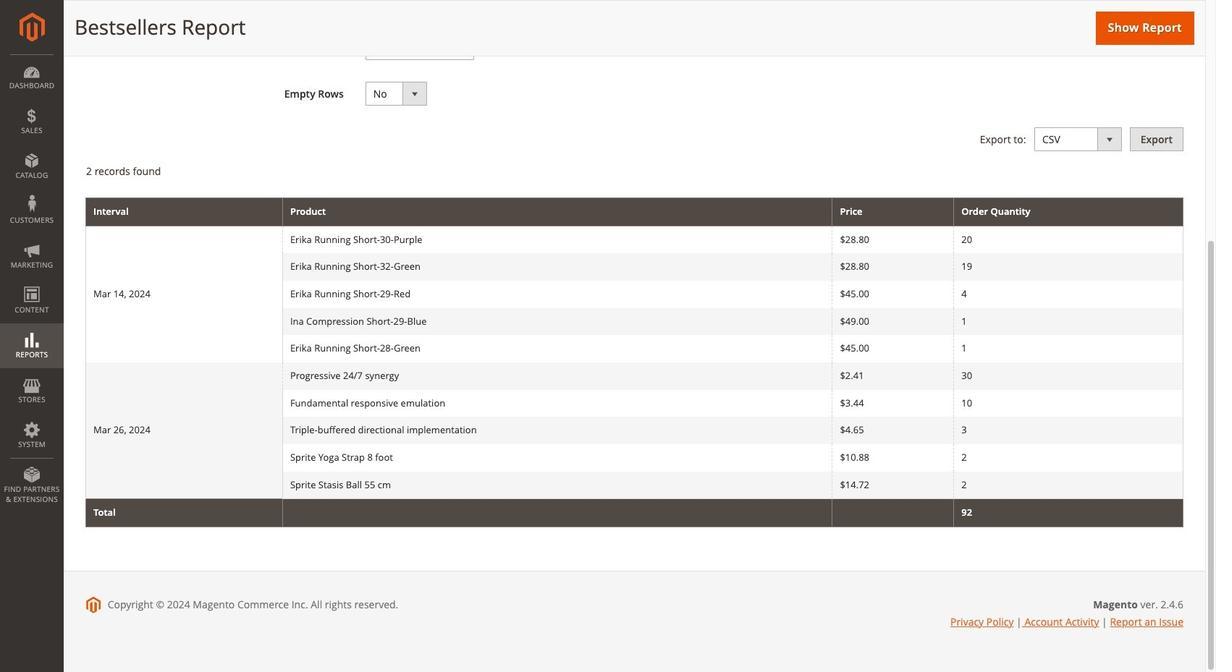 Task type: locate. For each thing, give the bounding box(es) containing it.
magento admin panel image
[[19, 12, 45, 42]]

menu bar
[[0, 54, 64, 512]]

None text field
[[365, 36, 474, 60]]

None text field
[[365, 0, 474, 14]]



